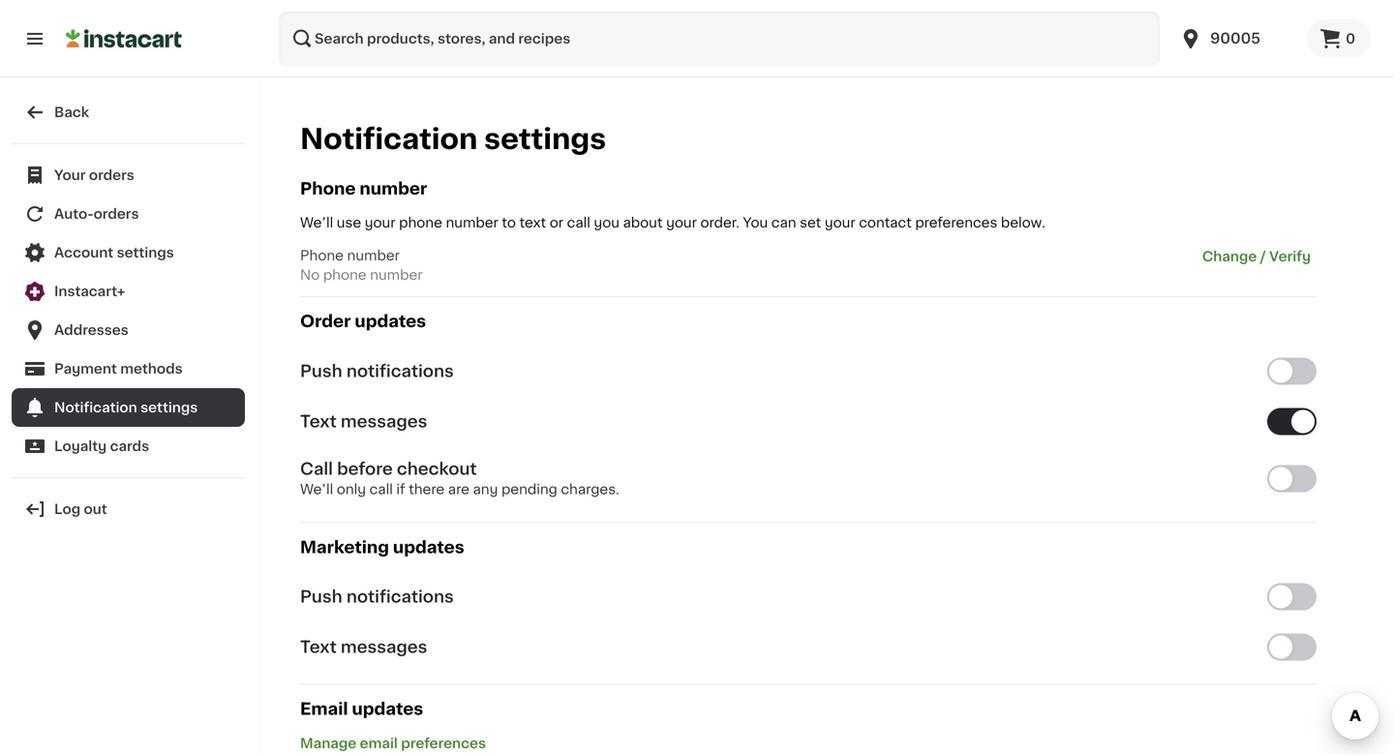 Task type: vqa. For each thing, say whether or not it's contained in the screenshot.
1st Text from the top
yes



Task type: locate. For each thing, give the bounding box(es) containing it.
0 vertical spatial phone
[[300, 181, 356, 197]]

1 horizontal spatial your
[[666, 216, 697, 230]]

push notifications down marketing updates
[[300, 589, 454, 605]]

1 vertical spatial notifications
[[346, 589, 454, 605]]

2 text from the top
[[300, 639, 337, 655]]

0
[[1346, 32, 1355, 46]]

1 horizontal spatial notification
[[300, 125, 478, 153]]

0 vertical spatial settings
[[484, 125, 606, 153]]

number
[[360, 181, 427, 197], [446, 216, 498, 230], [347, 249, 400, 262], [370, 268, 423, 282]]

your orders
[[54, 168, 134, 182]]

preferences
[[915, 216, 997, 230], [401, 737, 486, 750]]

notifications for marketing
[[346, 589, 454, 605]]

preferences right email
[[401, 737, 486, 750]]

orders up account settings on the top left of the page
[[93, 207, 139, 221]]

auto-orders link
[[12, 195, 245, 233]]

Search field
[[279, 12, 1160, 66]]

orders for your orders
[[89, 168, 134, 182]]

text messages up email updates
[[300, 639, 427, 655]]

messages
[[341, 413, 427, 430], [341, 639, 427, 655]]

90005 button
[[1179, 12, 1295, 66]]

orders up auto-orders
[[89, 168, 134, 182]]

push notifications down order updates
[[300, 363, 454, 379]]

instacart+ link
[[12, 272, 245, 311]]

0 vertical spatial preferences
[[915, 216, 997, 230]]

messages up before
[[341, 413, 427, 430]]

we'll
[[300, 216, 333, 230], [300, 482, 333, 496]]

settings
[[484, 125, 606, 153], [117, 246, 174, 259], [141, 401, 198, 414]]

1 vertical spatial notification
[[54, 401, 137, 414]]

phone up no
[[300, 249, 344, 262]]

email
[[360, 737, 398, 750]]

text up email
[[300, 639, 337, 655]]

contact
[[859, 216, 912, 230]]

0 horizontal spatial preferences
[[401, 737, 486, 750]]

2 phone from the top
[[300, 249, 344, 262]]

1 vertical spatial call
[[369, 482, 393, 496]]

instacart logo image
[[66, 27, 182, 50]]

your right use
[[365, 216, 396, 230]]

updates up manage email preferences
[[352, 701, 423, 718]]

orders
[[89, 168, 134, 182], [93, 207, 139, 221]]

we'll down call
[[300, 482, 333, 496]]

updates
[[355, 313, 426, 330], [393, 539, 464, 556], [352, 701, 423, 718]]

call inside call before checkout we'll only call if there are any pending charges.
[[369, 482, 393, 496]]

push notifications for order
[[300, 363, 454, 379]]

1 notifications from the top
[[346, 363, 454, 379]]

payment methods
[[54, 362, 183, 376]]

we'll use your phone number to text or call you about your order. you can set your contact preferences below.
[[300, 216, 1045, 230]]

are
[[448, 482, 469, 496]]

settings down methods
[[141, 401, 198, 414]]

0 horizontal spatial phone
[[323, 268, 367, 282]]

1 horizontal spatial phone
[[399, 216, 442, 230]]

your right set
[[825, 216, 855, 230]]

updates down "there"
[[393, 539, 464, 556]]

methods
[[120, 362, 183, 376]]

text for marketing updates
[[300, 639, 337, 655]]

1 vertical spatial we'll
[[300, 482, 333, 496]]

or
[[550, 216, 563, 230]]

90005 button
[[1168, 12, 1307, 66]]

we'll left use
[[300, 216, 333, 230]]

text messages
[[300, 413, 427, 430], [300, 639, 427, 655]]

notification up loyalty cards
[[54, 401, 137, 414]]

0 horizontal spatial notification
[[54, 401, 137, 414]]

messages up email updates
[[341, 639, 427, 655]]

0 vertical spatial messages
[[341, 413, 427, 430]]

phone up use
[[300, 181, 356, 197]]

log out
[[54, 502, 107, 516]]

cards
[[110, 440, 149, 453]]

3 your from the left
[[825, 216, 855, 230]]

2 vertical spatial updates
[[352, 701, 423, 718]]

text for order updates
[[300, 413, 337, 430]]

phone
[[399, 216, 442, 230], [323, 268, 367, 282]]

1 vertical spatial push
[[300, 589, 342, 605]]

1 messages from the top
[[341, 413, 427, 430]]

1 text messages from the top
[[300, 413, 427, 430]]

0 horizontal spatial your
[[365, 216, 396, 230]]

0 horizontal spatial notification settings
[[54, 401, 198, 414]]

0 vertical spatial text messages
[[300, 413, 427, 430]]

settings up instacart+ link
[[117, 246, 174, 259]]

charges.
[[561, 482, 619, 496]]

phone inside phone number no phone number
[[300, 249, 344, 262]]

2 push from the top
[[300, 589, 342, 605]]

pending
[[501, 482, 557, 496]]

2 push notifications from the top
[[300, 589, 454, 605]]

1 horizontal spatial notification settings
[[300, 125, 606, 153]]

number up use
[[360, 181, 427, 197]]

0 vertical spatial push
[[300, 363, 342, 379]]

preferences left below.
[[915, 216, 997, 230]]

your left 'order.'
[[666, 216, 697, 230]]

1 vertical spatial text messages
[[300, 639, 427, 655]]

use
[[337, 216, 361, 230]]

text up call
[[300, 413, 337, 430]]

number up order updates
[[370, 268, 423, 282]]

call left if
[[369, 482, 393, 496]]

0 vertical spatial call
[[567, 216, 590, 230]]

call
[[567, 216, 590, 230], [369, 482, 393, 496]]

payment
[[54, 362, 117, 376]]

notifications down marketing updates
[[346, 589, 454, 605]]

your
[[365, 216, 396, 230], [666, 216, 697, 230], [825, 216, 855, 230]]

1 vertical spatial phone
[[323, 268, 367, 282]]

notification up phone number
[[300, 125, 478, 153]]

push
[[300, 363, 342, 379], [300, 589, 342, 605]]

phone right no
[[323, 268, 367, 282]]

0 vertical spatial orders
[[89, 168, 134, 182]]

log out link
[[12, 490, 245, 529]]

set
[[800, 216, 821, 230]]

notification settings
[[300, 125, 606, 153], [54, 401, 198, 414]]

2 messages from the top
[[341, 639, 427, 655]]

settings up or
[[484, 125, 606, 153]]

1 vertical spatial orders
[[93, 207, 139, 221]]

phone inside phone number no phone number
[[323, 268, 367, 282]]

0 vertical spatial updates
[[355, 313, 426, 330]]

0 vertical spatial we'll
[[300, 216, 333, 230]]

1 vertical spatial phone
[[300, 249, 344, 262]]

back link
[[12, 93, 245, 132]]

account
[[54, 246, 113, 259]]

manage email preferences link
[[300, 737, 486, 750]]

0 horizontal spatial call
[[369, 482, 393, 496]]

1 text from the top
[[300, 413, 337, 430]]

2 vertical spatial settings
[[141, 401, 198, 414]]

push for marketing updates
[[300, 589, 342, 605]]

change / verify
[[1202, 250, 1311, 263]]

change / verify button
[[1196, 246, 1317, 267]]

phone number no phone number
[[300, 249, 423, 282]]

0 vertical spatial push notifications
[[300, 363, 454, 379]]

email
[[300, 701, 348, 718]]

notifications down order updates
[[346, 363, 454, 379]]

1 push notifications from the top
[[300, 363, 454, 379]]

push down order
[[300, 363, 342, 379]]

0 vertical spatial text
[[300, 413, 337, 430]]

1 vertical spatial text
[[300, 639, 337, 655]]

before
[[337, 461, 393, 477]]

settings for the 'notification settings' link on the left of page
[[141, 401, 198, 414]]

change
[[1202, 250, 1257, 263]]

addresses link
[[12, 311, 245, 349]]

2 notifications from the top
[[346, 589, 454, 605]]

instacart+
[[54, 285, 125, 298]]

2 we'll from the top
[[300, 482, 333, 496]]

phone down phone number
[[399, 216, 442, 230]]

marketing
[[300, 539, 389, 556]]

1 vertical spatial updates
[[393, 539, 464, 556]]

0 vertical spatial phone
[[399, 216, 442, 230]]

1 vertical spatial settings
[[117, 246, 174, 259]]

marketing updates
[[300, 539, 464, 556]]

1 vertical spatial push notifications
[[300, 589, 454, 605]]

1 phone from the top
[[300, 181, 356, 197]]

push notifications for marketing
[[300, 589, 454, 605]]

push notifications
[[300, 363, 454, 379], [300, 589, 454, 605]]

notifications
[[346, 363, 454, 379], [346, 589, 454, 605]]

1 vertical spatial messages
[[341, 639, 427, 655]]

None search field
[[279, 12, 1160, 66]]

phone
[[300, 181, 356, 197], [300, 249, 344, 262]]

notification
[[300, 125, 478, 153], [54, 401, 137, 414]]

account settings
[[54, 246, 174, 259]]

text messages up before
[[300, 413, 427, 430]]

call right or
[[567, 216, 590, 230]]

manage email preferences
[[300, 737, 486, 750]]

0 vertical spatial notification settings
[[300, 125, 606, 153]]

push down the marketing
[[300, 589, 342, 605]]

0 button
[[1307, 19, 1371, 58]]

2 text messages from the top
[[300, 639, 427, 655]]

updates down phone number no phone number
[[355, 313, 426, 330]]

account settings link
[[12, 233, 245, 272]]

call before checkout we'll only call if there are any pending charges.
[[300, 461, 619, 496]]

0 vertical spatial notifications
[[346, 363, 454, 379]]

1 push from the top
[[300, 363, 342, 379]]

2 horizontal spatial your
[[825, 216, 855, 230]]

text
[[300, 413, 337, 430], [300, 639, 337, 655]]



Task type: describe. For each thing, give the bounding box(es) containing it.
orders for auto-orders
[[93, 207, 139, 221]]

your
[[54, 168, 86, 182]]

order updates
[[300, 313, 426, 330]]

phone for your
[[399, 216, 442, 230]]

any
[[473, 482, 498, 496]]

can
[[771, 216, 796, 230]]

text
[[519, 216, 546, 230]]

your orders link
[[12, 156, 245, 195]]

phone for phone number no phone number
[[300, 249, 344, 262]]

manage
[[300, 737, 356, 750]]

notifications for order
[[346, 363, 454, 379]]

phone for no
[[323, 268, 367, 282]]

you
[[743, 216, 768, 230]]

messages for marketing
[[341, 639, 427, 655]]

loyalty
[[54, 440, 107, 453]]

90005
[[1210, 31, 1261, 46]]

payment methods link
[[12, 349, 245, 388]]

phone number
[[300, 181, 427, 197]]

1 horizontal spatial call
[[567, 216, 590, 230]]

out
[[84, 502, 107, 516]]

below.
[[1001, 216, 1045, 230]]

phone for phone number
[[300, 181, 356, 197]]

updates for marketing updates
[[393, 539, 464, 556]]

text messages for order
[[300, 413, 427, 430]]

loyalty cards link
[[12, 427, 245, 466]]

email updates
[[300, 701, 423, 718]]

if
[[396, 482, 405, 496]]

call
[[300, 461, 333, 477]]

notification settings link
[[12, 388, 245, 427]]

updates for email updates
[[352, 701, 423, 718]]

1 vertical spatial notification settings
[[54, 401, 198, 414]]

no
[[300, 268, 320, 282]]

number down use
[[347, 249, 400, 262]]

number left the to at the left top of the page
[[446, 216, 498, 230]]

1 your from the left
[[365, 216, 396, 230]]

there
[[409, 482, 445, 496]]

settings for account settings link
[[117, 246, 174, 259]]

verify
[[1269, 250, 1311, 263]]

order
[[300, 313, 351, 330]]

to
[[502, 216, 516, 230]]

order.
[[700, 216, 740, 230]]

text messages for marketing
[[300, 639, 427, 655]]

/
[[1260, 250, 1266, 263]]

2 your from the left
[[666, 216, 697, 230]]

loyalty cards
[[54, 440, 149, 453]]

auto-orders
[[54, 207, 139, 221]]

push for order updates
[[300, 363, 342, 379]]

1 horizontal spatial preferences
[[915, 216, 997, 230]]

1 vertical spatial preferences
[[401, 737, 486, 750]]

auto-
[[54, 207, 93, 221]]

back
[[54, 106, 89, 119]]

you
[[594, 216, 620, 230]]

we'll inside call before checkout we'll only call if there are any pending charges.
[[300, 482, 333, 496]]

checkout
[[397, 461, 477, 477]]

about
[[623, 216, 663, 230]]

0 vertical spatial notification
[[300, 125, 478, 153]]

updates for order updates
[[355, 313, 426, 330]]

1 we'll from the top
[[300, 216, 333, 230]]

addresses
[[54, 323, 129, 337]]

only
[[337, 482, 366, 496]]

messages for order
[[341, 413, 427, 430]]

log
[[54, 502, 80, 516]]



